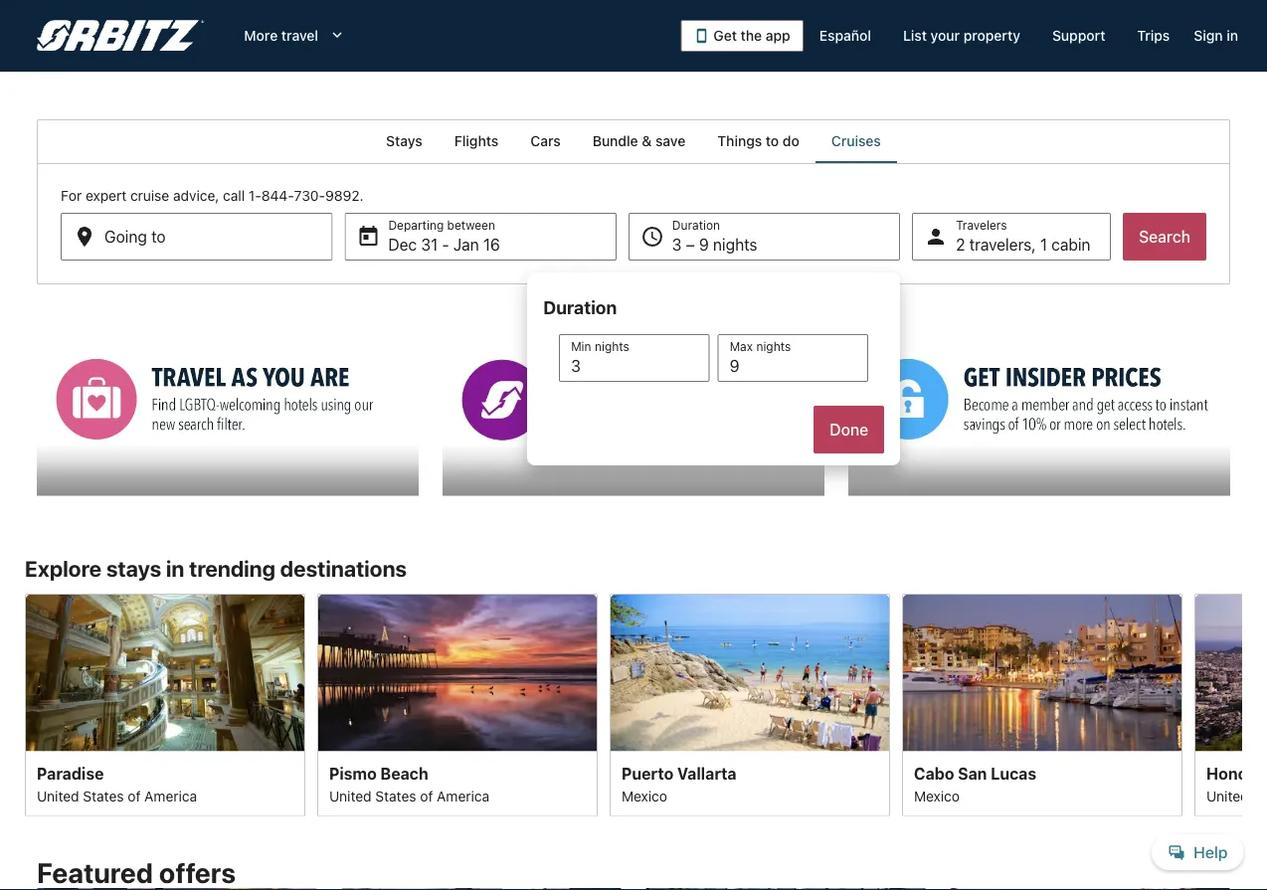Task type: locate. For each thing, give the bounding box(es) containing it.
cars link
[[515, 119, 577, 163]]

1 horizontal spatial mexico
[[914, 788, 960, 804]]

beach
[[381, 764, 428, 783]]

destinations
[[280, 556, 407, 582]]

0 horizontal spatial america
[[144, 788, 197, 804]]

support
[[1053, 27, 1106, 44]]

things to do link
[[702, 119, 816, 163]]

1 horizontal spatial in
[[1227, 27, 1239, 44]]

of up featured offers
[[128, 788, 141, 804]]

2 states from the left
[[376, 788, 416, 804]]

of down beach
[[420, 788, 433, 804]]

tab list containing stays
[[37, 119, 1231, 163]]

9892.
[[325, 188, 364, 204]]

for
[[61, 188, 82, 204]]

0 vertical spatial in
[[1227, 27, 1239, 44]]

mexico inside puerto vallarta mexico
[[622, 788, 668, 804]]

honolulu
[[1207, 764, 1268, 783]]

more travel button
[[228, 18, 362, 54]]

2 of from the left
[[420, 788, 433, 804]]

mexico down cabo
[[914, 788, 960, 804]]

1 vertical spatial in
[[166, 556, 184, 582]]

2 travelers, 1 cabin button
[[912, 213, 1111, 261]]

featured offers main content
[[0, 119, 1268, 890]]

marina cabo san lucas which includes a marina, a coastal town and night scenes image
[[902, 594, 1183, 751]]

in
[[1227, 27, 1239, 44], [166, 556, 184, 582]]

united down honolulu
[[1207, 788, 1249, 804]]

of inside pismo beach united states of america
[[420, 788, 433, 804]]

español
[[820, 27, 872, 44]]

tab list
[[37, 119, 1231, 163]]

Enter a number number field
[[559, 334, 710, 382], [718, 334, 869, 382]]

paradise
[[37, 764, 104, 783]]

in right "sign"
[[1227, 27, 1239, 44]]

united inside pismo beach united states of america
[[329, 788, 372, 804]]

2 mexico from the left
[[914, 788, 960, 804]]

1 of from the left
[[128, 788, 141, 804]]

america
[[144, 788, 197, 804], [437, 788, 490, 804]]

3 united from the left
[[1207, 788, 1249, 804]]

in right stays
[[166, 556, 184, 582]]

1-
[[249, 188, 261, 204]]

sign
[[1194, 27, 1223, 44]]

2
[[956, 235, 966, 254]]

31
[[421, 235, 438, 254]]

paradise united states of america
[[37, 764, 197, 804]]

cruises
[[832, 133, 881, 149]]

dec
[[388, 235, 417, 254]]

sign in button
[[1186, 18, 1247, 54]]

show next card image
[[1231, 693, 1255, 717]]

cabo
[[914, 764, 955, 783]]

states down beach
[[376, 788, 416, 804]]

united inside paradise united states of america
[[37, 788, 79, 804]]

pismo
[[329, 764, 377, 783]]

honolulu united sta
[[1207, 764, 1268, 804]]

&
[[642, 133, 652, 149]]

united inside honolulu united sta
[[1207, 788, 1249, 804]]

states down paradise
[[83, 788, 124, 804]]

property
[[964, 27, 1021, 44]]

of
[[128, 788, 141, 804], [420, 788, 433, 804]]

stays
[[386, 133, 423, 149]]

cars
[[531, 133, 561, 149]]

in inside featured offers main content
[[166, 556, 184, 582]]

1 horizontal spatial of
[[420, 788, 433, 804]]

enter a number number field up done button
[[718, 334, 869, 382]]

in inside dropdown button
[[1227, 27, 1239, 44]]

orbitz logo image
[[37, 20, 204, 52]]

sign in
[[1194, 27, 1239, 44]]

2 horizontal spatial united
[[1207, 788, 1249, 804]]

3 – 9 nights button
[[629, 213, 901, 261]]

the
[[741, 27, 762, 44]]

cabin
[[1052, 235, 1091, 254]]

0 horizontal spatial in
[[166, 556, 184, 582]]

states
[[83, 788, 124, 804], [376, 788, 416, 804]]

bundle
[[593, 133, 638, 149]]

puerto
[[622, 764, 674, 783]]

1 horizontal spatial united
[[329, 788, 372, 804]]

dec 31 - jan 16
[[388, 235, 500, 254]]

stays link
[[370, 119, 439, 163]]

1 united from the left
[[37, 788, 79, 804]]

844-
[[261, 188, 294, 204]]

flights
[[454, 133, 499, 149]]

1 states from the left
[[83, 788, 124, 804]]

0 horizontal spatial of
[[128, 788, 141, 804]]

1 mexico from the left
[[622, 788, 668, 804]]

support link
[[1037, 18, 1122, 54]]

cabo san lucas mexico
[[914, 764, 1037, 804]]

trips
[[1138, 27, 1170, 44]]

united down "pismo"
[[329, 788, 372, 804]]

done
[[830, 420, 869, 439]]

1 america from the left
[[144, 788, 197, 804]]

things to do
[[718, 133, 800, 149]]

0 horizontal spatial mexico
[[622, 788, 668, 804]]

2 travelers, 1 cabin
[[956, 235, 1091, 254]]

enter a number number field down duration
[[559, 334, 710, 382]]

united down paradise
[[37, 788, 79, 804]]

to
[[766, 133, 779, 149]]

español button
[[804, 18, 887, 54]]

mexico down puerto
[[622, 788, 668, 804]]

puerto vallarta mexico
[[622, 764, 737, 804]]

duration
[[543, 296, 617, 318]]

2 america from the left
[[437, 788, 490, 804]]

16
[[483, 235, 500, 254]]

2 united from the left
[[329, 788, 372, 804]]

states inside paradise united states of america
[[83, 788, 124, 804]]

1
[[1041, 235, 1048, 254]]

done button
[[814, 406, 885, 454]]

vallarta
[[678, 764, 737, 783]]

1 horizontal spatial enter a number number field
[[718, 334, 869, 382]]

app
[[766, 27, 791, 44]]

0 horizontal spatial united
[[37, 788, 79, 804]]

offers
[[159, 856, 236, 889]]

for expert cruise advice, call 1-844-730-9892.
[[61, 188, 364, 204]]

expert
[[86, 188, 127, 204]]

0 horizontal spatial states
[[83, 788, 124, 804]]

call
[[223, 188, 245, 204]]

0 horizontal spatial enter a number number field
[[559, 334, 710, 382]]

1 horizontal spatial states
[[376, 788, 416, 804]]

of inside paradise united states of america
[[128, 788, 141, 804]]

mexico
[[622, 788, 668, 804], [914, 788, 960, 804]]

united
[[37, 788, 79, 804], [329, 788, 372, 804], [1207, 788, 1249, 804]]

do
[[783, 133, 800, 149]]

stays
[[106, 556, 161, 582]]

puerto vallarta showing a beach, general coastal views and kayaking or canoeing image
[[610, 594, 890, 751]]

1 horizontal spatial america
[[437, 788, 490, 804]]



Task type: describe. For each thing, give the bounding box(es) containing it.
get
[[714, 27, 737, 44]]

america inside paradise united states of america
[[144, 788, 197, 804]]

america inside pismo beach united states of america
[[437, 788, 490, 804]]

pismo beach featuring a sunset, views and tropical scenes image
[[317, 594, 598, 751]]

travel
[[281, 27, 318, 44]]

nights
[[713, 235, 758, 254]]

cruise
[[130, 188, 169, 204]]

united for paradise
[[37, 788, 79, 804]]

lucas
[[991, 764, 1037, 783]]

things
[[718, 133, 762, 149]]

united for honolulu
[[1207, 788, 1249, 804]]

makiki - lower punchbowl - tantalus showing landscape views, a sunset and a city image
[[1195, 594, 1268, 751]]

las vegas featuring interior views image
[[25, 594, 305, 751]]

tab list inside featured offers main content
[[37, 119, 1231, 163]]

explore stays in trending destinations
[[25, 556, 407, 582]]

9
[[699, 235, 709, 254]]

san
[[958, 764, 987, 783]]

explore
[[25, 556, 102, 582]]

search button
[[1123, 213, 1207, 261]]

mexico inside cabo san lucas mexico
[[914, 788, 960, 804]]

featured offers
[[37, 856, 236, 889]]

save
[[656, 133, 686, 149]]

1 enter a number number field from the left
[[559, 334, 710, 382]]

bundle & save link
[[577, 119, 702, 163]]

download the app button image
[[694, 28, 710, 44]]

get the app
[[714, 27, 791, 44]]

flights link
[[439, 119, 515, 163]]

–
[[686, 235, 695, 254]]

get the app link
[[681, 20, 804, 52]]

trending
[[189, 556, 276, 582]]

your
[[931, 27, 960, 44]]

3
[[672, 235, 682, 254]]

opens in a new window image
[[848, 333, 866, 351]]

more
[[244, 27, 278, 44]]

-
[[442, 235, 449, 254]]

show previous card image
[[13, 693, 37, 717]]

sta
[[1253, 788, 1268, 804]]

dec 31 - jan 16 button
[[345, 213, 617, 261]]

2 enter a number number field from the left
[[718, 334, 869, 382]]

730-
[[294, 188, 325, 204]]

states inside pismo beach united states of america
[[376, 788, 416, 804]]

advice,
[[173, 188, 219, 204]]

trips link
[[1122, 18, 1186, 54]]

cruises link
[[816, 119, 897, 163]]

3 – 9 nights
[[672, 235, 758, 254]]

travelers,
[[970, 235, 1036, 254]]

featured
[[37, 856, 153, 889]]

more travel
[[244, 27, 318, 44]]

pismo beach united states of america
[[329, 764, 490, 804]]

list your property
[[903, 27, 1021, 44]]

list your property link
[[887, 18, 1037, 54]]

list
[[903, 27, 927, 44]]

bundle & save
[[593, 133, 686, 149]]

search
[[1139, 227, 1191, 246]]

jan
[[453, 235, 479, 254]]



Task type: vqa. For each thing, say whether or not it's contained in the screenshot.
'2023' to the left
no



